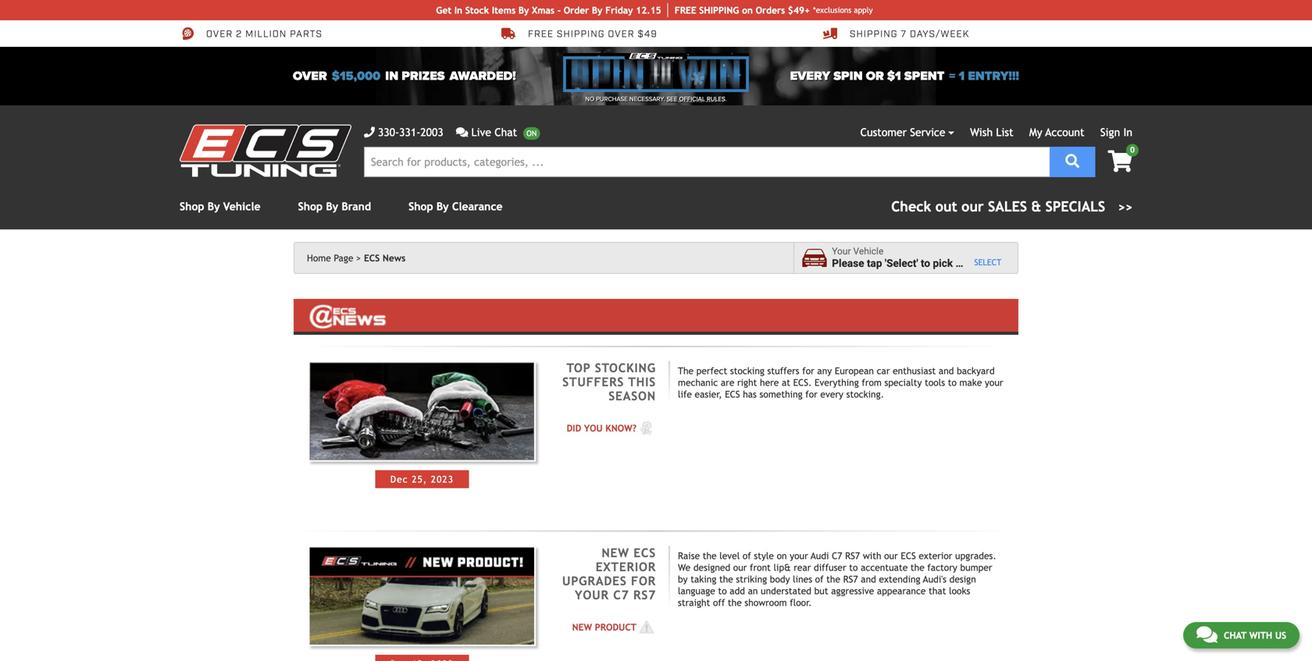 Task type: locate. For each thing, give the bounding box(es) containing it.
top stocking stuffers this season
[[563, 362, 656, 404]]

0 vertical spatial and
[[939, 366, 955, 377]]

chat left us
[[1225, 631, 1247, 642]]

your inside the perfect stocking stuffers for any european car enthusiast and backyard mechanic are right here at ecs.   everything from specialty tools to make your life easier, ecs has something for every stocking.
[[986, 378, 1004, 389]]

the
[[678, 366, 694, 377]]

friday
[[606, 5, 633, 16]]

accentuate
[[861, 563, 908, 574]]

ecs up for
[[634, 547, 656, 561]]

entry!!!
[[969, 69, 1020, 84]]

0 horizontal spatial your
[[790, 551, 809, 562]]

audi's
[[924, 574, 947, 585]]

free ship ping on orders $49+ *exclusions apply
[[675, 5, 873, 16]]

home
[[307, 253, 331, 264]]

sales & specials
[[989, 199, 1106, 215]]

1 vertical spatial chat
[[1225, 631, 1247, 642]]

our up accentuate
[[885, 551, 899, 562]]

by for shop by clearance
[[437, 200, 449, 213]]

shop by clearance
[[409, 200, 503, 213]]

1 horizontal spatial shop
[[298, 200, 323, 213]]

0 horizontal spatial of
[[743, 551, 752, 562]]

for up "ecs."
[[803, 366, 815, 377]]

1 horizontal spatial comments image
[[1197, 626, 1218, 645]]

shop by vehicle link
[[180, 200, 261, 213]]

330-331-2003 link
[[364, 124, 444, 141]]

pick
[[934, 258, 954, 270]]

account
[[1046, 126, 1085, 139]]

your
[[832, 246, 852, 257], [575, 589, 609, 603]]

stuffers
[[563, 376, 625, 390]]

0 horizontal spatial comments image
[[456, 127, 468, 138]]

shop for shop by vehicle
[[180, 200, 204, 213]]

comments image for chat
[[1197, 626, 1218, 645]]

0 horizontal spatial and
[[861, 574, 877, 585]]

did
[[567, 423, 582, 434]]

0 horizontal spatial your
[[575, 589, 609, 603]]

please
[[832, 258, 865, 270]]

with left us
[[1250, 631, 1273, 642]]

0 vertical spatial over
[[206, 28, 233, 40]]

3 shop from the left
[[409, 200, 433, 213]]

your inside raise the level of style on your audi c7 rs7 with our ecs exterior upgrades. we designed our front lip& rear diffuser to accentuate the factory bumper by taking the striking body lines of the rs7 and extending audi's design language to add an understated but aggressive appearance that looks straight off the showroom floor.
[[790, 551, 809, 562]]

ecs down are
[[725, 389, 741, 400]]

1 shop from the left
[[180, 200, 204, 213]]

customer service
[[861, 126, 946, 139]]

on up the lip& at the right of page
[[777, 551, 787, 562]]

vehicle down ecs tuning image
[[223, 200, 261, 213]]

25,
[[412, 474, 428, 485]]

your up 'please'
[[832, 246, 852, 257]]

my
[[1030, 126, 1043, 139]]

factory
[[928, 563, 958, 574]]

with up accentuate
[[863, 551, 882, 562]]

the down add
[[728, 598, 742, 609]]

are
[[721, 378, 735, 389]]

sign in link
[[1101, 126, 1133, 139]]

1 horizontal spatial and
[[939, 366, 955, 377]]

comments image left chat with us
[[1197, 626, 1218, 645]]

new
[[602, 547, 630, 561], [573, 622, 592, 633]]

comments image left live
[[456, 127, 468, 138]]

2 horizontal spatial shop
[[409, 200, 433, 213]]

level
[[720, 551, 740, 562]]

on
[[743, 5, 753, 16], [777, 551, 787, 562]]

your up rear
[[790, 551, 809, 562]]

1 vertical spatial comments image
[[1197, 626, 1218, 645]]

lip&
[[774, 563, 791, 574]]

over left 2
[[206, 28, 233, 40]]

vehicle
[[223, 200, 261, 213], [854, 246, 884, 257]]

1 vertical spatial c7
[[614, 589, 630, 603]]

dec 25, 2023
[[391, 474, 454, 485]]

spent
[[905, 69, 945, 84]]

comments image for live
[[456, 127, 468, 138]]

comments image
[[456, 127, 468, 138], [1197, 626, 1218, 645]]

tap
[[867, 258, 883, 270]]

chat with us link
[[1184, 623, 1300, 649]]

1 horizontal spatial new
[[602, 547, 630, 561]]

on right ping
[[743, 5, 753, 16]]

brand
[[342, 200, 371, 213]]

by for shop by vehicle
[[208, 200, 220, 213]]

1 vertical spatial in
[[1124, 126, 1133, 139]]

shop for shop by brand
[[298, 200, 323, 213]]

ship
[[700, 5, 719, 16]]

free shipping over $49
[[528, 28, 658, 40]]

0 vertical spatial on
[[743, 5, 753, 16]]

0 vertical spatial new
[[602, 547, 630, 561]]

0 horizontal spatial chat
[[495, 126, 518, 139]]

taking
[[691, 574, 717, 585]]

upgrades
[[563, 575, 627, 589]]

over for over 2 million parts
[[206, 28, 233, 40]]

ecs up extending
[[901, 551, 917, 562]]

your up new product
[[575, 589, 609, 603]]

with
[[863, 551, 882, 562], [1250, 631, 1273, 642]]

12.15
[[636, 5, 662, 16]]

shop by brand link
[[298, 200, 371, 213]]

1 horizontal spatial on
[[777, 551, 787, 562]]

comments image inside live chat link
[[456, 127, 468, 138]]

0 vertical spatial your
[[986, 378, 1004, 389]]

bumper
[[961, 563, 993, 574]]

we
[[678, 563, 691, 574]]

1 vertical spatial your
[[790, 551, 809, 562]]

enthusiast
[[893, 366, 936, 377]]

of up but
[[816, 574, 824, 585]]

0 horizontal spatial c7
[[614, 589, 630, 603]]

$1
[[888, 69, 902, 84]]

by right order
[[592, 5, 603, 16]]

every
[[821, 389, 844, 400]]

1 horizontal spatial your
[[986, 378, 1004, 389]]

comments image inside chat with us link
[[1197, 626, 1218, 645]]

0 vertical spatial your
[[832, 246, 852, 257]]

2 shop from the left
[[298, 200, 323, 213]]

get in stock items by xmas - order by friday 12.15
[[436, 5, 662, 16]]

by down ecs tuning image
[[208, 200, 220, 213]]

and up tools
[[939, 366, 955, 377]]

0 vertical spatial c7
[[832, 551, 843, 562]]

shop by vehicle
[[180, 200, 261, 213]]

to right the diffuser
[[850, 563, 858, 574]]

1 vertical spatial on
[[777, 551, 787, 562]]

of left style on the right bottom of the page
[[743, 551, 752, 562]]

0 horizontal spatial vehicle
[[223, 200, 261, 213]]

to up 'off' in the bottom of the page
[[719, 586, 727, 597]]

vehicle up tap
[[854, 246, 884, 257]]

to right tools
[[949, 378, 957, 389]]

$49
[[638, 28, 658, 40]]

over down parts
[[293, 69, 327, 84]]

season
[[609, 390, 656, 404]]

front
[[750, 563, 771, 574]]

1 vertical spatial of
[[816, 574, 824, 585]]

rs7 up the diffuser
[[846, 551, 861, 562]]

330-
[[378, 126, 399, 139]]

language
[[678, 586, 716, 597]]

off
[[713, 598, 725, 609]]

for down "ecs."
[[806, 389, 818, 400]]

4 image
[[637, 620, 656, 636]]

on inside raise the level of style on your audi c7 rs7 with our ecs exterior upgrades. we designed our front lip& rear diffuser to accentuate the factory bumper by taking the striking body lines of the rs7 and extending audi's design language to add an understated but aggressive appearance that looks straight off the showroom floor.
[[777, 551, 787, 562]]

0 vertical spatial comments image
[[456, 127, 468, 138]]

1 vertical spatial over
[[293, 69, 327, 84]]

1 vertical spatial your
[[575, 589, 609, 603]]

shop by clearance link
[[409, 200, 503, 213]]

phone image
[[364, 127, 375, 138]]

2 vertical spatial rs7
[[634, 589, 656, 603]]

0 horizontal spatial new
[[573, 622, 592, 633]]

any
[[818, 366, 832, 377]]

design
[[950, 574, 977, 585]]

0 vertical spatial chat
[[495, 126, 518, 139]]

c7 up the diffuser
[[832, 551, 843, 562]]

customer
[[861, 126, 907, 139]]

1 vertical spatial and
[[861, 574, 877, 585]]

0 vertical spatial our
[[885, 551, 899, 562]]

1 horizontal spatial with
[[1250, 631, 1273, 642]]

rs7 up 4 icon
[[634, 589, 656, 603]]

but
[[815, 586, 829, 597]]

0 horizontal spatial in
[[455, 5, 463, 16]]

new up upgrades
[[602, 547, 630, 561]]

to
[[921, 258, 931, 270], [949, 378, 957, 389], [850, 563, 858, 574], [719, 586, 727, 597]]

1 horizontal spatial vehicle
[[854, 246, 884, 257]]

by for shop by brand
[[326, 200, 339, 213]]

the perfect stocking stuffers for any european car enthusiast and backyard mechanic are right here at ecs.   everything from specialty tools to make your life easier, ecs has something for every stocking.
[[678, 366, 1004, 400]]

in right sign
[[1124, 126, 1133, 139]]

1 vertical spatial with
[[1250, 631, 1273, 642]]

0 vertical spatial with
[[863, 551, 882, 562]]

at
[[782, 378, 791, 389]]

by left brand
[[326, 200, 339, 213]]

1 vertical spatial new
[[573, 622, 592, 633]]

'select'
[[885, 258, 919, 270]]

1 horizontal spatial over
[[293, 69, 327, 84]]

$15,000
[[332, 69, 381, 84]]

aggressive
[[832, 586, 875, 597]]

vehicle
[[965, 258, 998, 270]]

with inside raise the level of style on your audi c7 rs7 with our ecs exterior upgrades. we designed our front lip& rear diffuser to accentuate the factory bumper by taking the striking body lines of the rs7 and extending audi's design language to add an understated but aggressive appearance that looks straight off the showroom floor.
[[863, 551, 882, 562]]

by left clearance
[[437, 200, 449, 213]]

to left "pick"
[[921, 258, 931, 270]]

new left product
[[573, 622, 592, 633]]

select
[[975, 258, 1002, 267]]

1 horizontal spatial c7
[[832, 551, 843, 562]]

0 horizontal spatial our
[[734, 563, 747, 574]]

chat right live
[[495, 126, 518, 139]]

0 horizontal spatial shop
[[180, 200, 204, 213]]

rear
[[794, 563, 812, 574]]

new ecs exterior upgrades for your c7 rs7 link
[[563, 547, 656, 603]]

floor.
[[790, 598, 812, 609]]

0 horizontal spatial over
[[206, 28, 233, 40]]

in right 'get'
[[455, 5, 463, 16]]

your down backyard
[[986, 378, 1004, 389]]

our down level
[[734, 563, 747, 574]]

new for product
[[573, 622, 592, 633]]

the
[[703, 551, 717, 562], [911, 563, 925, 574], [720, 574, 734, 585], [827, 574, 841, 585], [728, 598, 742, 609]]

clearance
[[452, 200, 503, 213]]

c7 inside raise the level of style on your audi c7 rs7 with our ecs exterior upgrades. we designed our front lip& rear diffuser to accentuate the factory bumper by taking the striking body lines of the rs7 and extending audi's design language to add an understated but aggressive appearance that looks straight off the showroom floor.
[[832, 551, 843, 562]]

331-
[[399, 126, 421, 139]]

and down accentuate
[[861, 574, 877, 585]]

sales
[[989, 199, 1028, 215]]

0 vertical spatial vehicle
[[223, 200, 261, 213]]

rs7 up aggressive
[[844, 574, 859, 585]]

extending
[[880, 574, 921, 585]]

top stocking stuffers this season image
[[308, 362, 536, 462]]

1 horizontal spatial in
[[1124, 126, 1133, 139]]

0 vertical spatial in
[[455, 5, 463, 16]]

0 vertical spatial for
[[803, 366, 815, 377]]

chat with us
[[1225, 631, 1287, 642]]

1 vertical spatial vehicle
[[854, 246, 884, 257]]

new inside new ecs exterior upgrades for your c7 rs7
[[602, 547, 630, 561]]

no
[[586, 95, 595, 103]]

every
[[791, 69, 831, 84]]

7
[[901, 28, 907, 40]]

items
[[492, 5, 516, 16]]

c7 left for
[[614, 589, 630, 603]]

million
[[246, 28, 287, 40]]

ecs tuning 'spin to win' contest logo image
[[563, 53, 750, 92]]

1
[[959, 69, 965, 84]]

0 vertical spatial of
[[743, 551, 752, 562]]

0 horizontal spatial with
[[863, 551, 882, 562]]

in for sign
[[1124, 126, 1133, 139]]

or
[[866, 69, 885, 84]]

1 horizontal spatial your
[[832, 246, 852, 257]]



Task type: vqa. For each thing, say whether or not it's contained in the screenshot.
ECS IMAGES link
no



Task type: describe. For each thing, give the bounding box(es) containing it.
striking
[[737, 574, 768, 585]]

in for get
[[455, 5, 463, 16]]

exterior
[[596, 561, 656, 575]]

1 vertical spatial our
[[734, 563, 747, 574]]

designed
[[694, 563, 731, 574]]

specials
[[1046, 199, 1106, 215]]

straight
[[678, 598, 711, 609]]

ecs tuning image
[[180, 125, 352, 177]]

parts
[[290, 28, 323, 40]]

lines
[[793, 574, 813, 585]]

your inside your vehicle please tap 'select' to pick a vehicle
[[832, 246, 852, 257]]

over for over $15,000 in prizes
[[293, 69, 327, 84]]

select link
[[975, 258, 1002, 268]]

free shipping over $49 link
[[502, 27, 658, 41]]

ecs inside raise the level of style on your audi c7 rs7 with our ecs exterior upgrades. we designed our front lip& rear diffuser to accentuate the factory bumper by taking the striking body lines of the rs7 and extending audi's design language to add an understated but aggressive appearance that looks straight off the showroom floor.
[[901, 551, 917, 562]]

european
[[835, 366, 875, 377]]

1 horizontal spatial of
[[816, 574, 824, 585]]

shopping cart image
[[1109, 150, 1133, 172]]

live chat link
[[456, 124, 540, 141]]

dec 25, 2023 link
[[308, 362, 536, 489]]

official
[[679, 95, 706, 103]]

new product
[[573, 622, 637, 633]]

has
[[743, 389, 757, 400]]

appearance
[[878, 586, 926, 597]]

1 horizontal spatial our
[[885, 551, 899, 562]]

and inside raise the level of style on your audi c7 rs7 with our ecs exterior upgrades. we designed our front lip& rear diffuser to accentuate the factory bumper by taking the striking body lines of the rs7 and extending audi's design language to add an understated but aggressive appearance that looks straight off the showroom floor.
[[861, 574, 877, 585]]

0 vertical spatial rs7
[[846, 551, 861, 562]]

apply
[[854, 5, 873, 14]]

raise the level of style on your audi c7 rs7 with our ecs exterior upgrades. we designed our front lip& rear diffuser to accentuate the factory bumper by taking the striking body lines of the rs7 and extending audi's design language to add an understated but aggressive appearance that looks straight off the showroom floor.
[[678, 551, 997, 609]]

dec
[[391, 474, 408, 485]]

no purchase necessary. see official rules .
[[586, 95, 727, 103]]

a
[[956, 258, 962, 270]]

shop for shop by clearance
[[409, 200, 433, 213]]

1 vertical spatial for
[[806, 389, 818, 400]]

330-331-2003
[[378, 126, 444, 139]]

live
[[472, 126, 492, 139]]

see
[[667, 95, 678, 103]]

6 image
[[637, 421, 656, 436]]

&
[[1032, 199, 1042, 215]]

ecs inside new ecs exterior upgrades for your c7 rs7
[[634, 547, 656, 561]]

ecs inside the perfect stocking stuffers for any european car enthusiast and backyard mechanic are right here at ecs.   everything from specialty tools to make your life easier, ecs has something for every stocking.
[[725, 389, 741, 400]]

necessary.
[[630, 95, 665, 103]]

new ecs exterior upgrades for your c7 rs7
[[563, 547, 656, 603]]

upgrades.
[[956, 551, 997, 562]]

new for ecs
[[602, 547, 630, 561]]

the up 'audi's'
[[911, 563, 925, 574]]

everything
[[815, 378, 859, 389]]

1 horizontal spatial chat
[[1225, 631, 1247, 642]]

c7 inside new ecs exterior upgrades for your c7 rs7
[[614, 589, 630, 603]]

top
[[567, 362, 591, 376]]

stock
[[466, 5, 489, 16]]

specialty
[[885, 378, 923, 389]]

for
[[632, 575, 656, 589]]

0 horizontal spatial on
[[743, 5, 753, 16]]

your inside new ecs exterior upgrades for your c7 rs7
[[575, 589, 609, 603]]

free
[[675, 5, 697, 16]]

xmas
[[532, 5, 555, 16]]

every spin or $1 spent = 1 entry!!!
[[791, 69, 1020, 84]]

ecs news
[[364, 253, 406, 264]]

prizes
[[402, 69, 445, 84]]

product
[[595, 622, 637, 633]]

Search text field
[[364, 147, 1050, 177]]

to inside the perfect stocking stuffers for any european car enthusiast and backyard mechanic are right here at ecs.   everything from specialty tools to make your life easier, ecs has something for every stocking.
[[949, 378, 957, 389]]

new ecs exterior upgrades for your c7 rs7 image
[[308, 547, 536, 647]]

by
[[678, 574, 688, 585]]

search image
[[1066, 154, 1080, 168]]

the up designed
[[703, 551, 717, 562]]

0 link
[[1096, 144, 1139, 174]]

*exclusions apply link
[[814, 4, 873, 16]]

customer service button
[[861, 124, 955, 141]]

life
[[678, 389, 692, 400]]

ping
[[719, 5, 740, 16]]

vehicle inside your vehicle please tap 'select' to pick a vehicle
[[854, 246, 884, 257]]

in
[[385, 69, 399, 84]]

list
[[997, 126, 1014, 139]]

stocking
[[731, 366, 765, 377]]

over $15,000 in prizes
[[293, 69, 445, 84]]

home page link
[[307, 253, 361, 264]]

wish
[[971, 126, 993, 139]]

sign
[[1101, 126, 1121, 139]]

tools
[[925, 378, 946, 389]]

sign in
[[1101, 126, 1133, 139]]

1 vertical spatial rs7
[[844, 574, 859, 585]]

the up add
[[720, 574, 734, 585]]

ecs left news
[[364, 253, 380, 264]]

backyard
[[957, 366, 995, 377]]

service
[[911, 126, 946, 139]]

$49+
[[788, 5, 810, 16]]

perfect
[[697, 366, 728, 377]]

an
[[748, 586, 758, 597]]

days/week
[[910, 28, 970, 40]]

and inside the perfect stocking stuffers for any european car enthusiast and backyard mechanic are right here at ecs.   everything from specialty tools to make your life easier, ecs has something for every stocking.
[[939, 366, 955, 377]]

here
[[760, 378, 779, 389]]

by left the xmas
[[519, 5, 529, 16]]

to inside your vehicle please tap 'select' to pick a vehicle
[[921, 258, 931, 270]]

order
[[564, 5, 589, 16]]

rs7 inside new ecs exterior upgrades for your c7 rs7
[[634, 589, 656, 603]]

2023
[[431, 474, 454, 485]]

the down the diffuser
[[827, 574, 841, 585]]

purchase
[[596, 95, 628, 103]]

did you know?
[[567, 423, 637, 434]]

shop by brand
[[298, 200, 371, 213]]

top stocking stuffers this season link
[[563, 362, 656, 404]]



